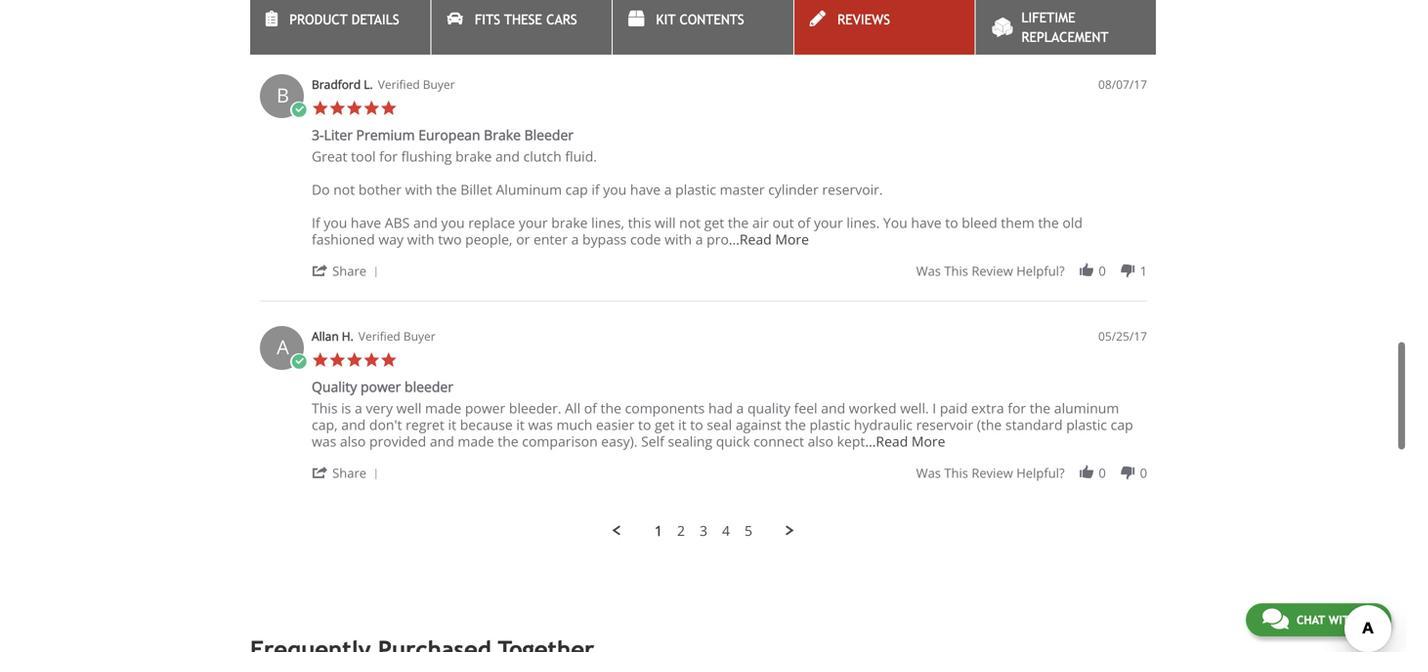 Task type: vqa. For each thing, say whether or not it's contained in the screenshot.
Home Page link
no



Task type: describe. For each thing, give the bounding box(es) containing it.
flushing
[[401, 147, 452, 166]]

reservoir
[[916, 416, 973, 434]]

3-liter premium european brake bleeder
[[312, 126, 574, 144]]

chat with us
[[1297, 614, 1375, 627]]

0 right the vote down review by allan h. on 25 may 2017 image
[[1140, 465, 1147, 482]]

a right had
[[736, 399, 744, 418]]

them
[[1001, 214, 1034, 232]]

comments image
[[1262, 608, 1289, 631]]

well
[[396, 399, 422, 418]]

power inside the this is a very well made power bleeder. all of the components had a quality feel and worked well. i paid extra for the aluminum cap, and don't regret it because it was much easier to get it to seal against the plastic hydraulic reservoir (the standard plastic cap was also provided and made the comparison easy). self sealing quick connect also kept
[[465, 399, 505, 418]]

buyer for b
[[423, 76, 455, 93]]

0 horizontal spatial you
[[324, 214, 347, 232]]

bother
[[358, 180, 402, 199]]

was this review helpful? for b
[[916, 263, 1065, 280]]

master
[[720, 180, 765, 199]]

1 it from the left
[[448, 416, 456, 434]]

great
[[312, 147, 347, 166]]

connect
[[753, 433, 804, 451]]

because
[[460, 416, 513, 434]]

all
[[565, 399, 581, 418]]

way
[[378, 230, 404, 249]]

group for b
[[916, 263, 1147, 280]]

tool
[[351, 147, 376, 166]]

cylinder
[[768, 180, 819, 199]]

this is a very well made power bleeder. all of the components had a quality feel and worked well. i paid extra for the aluminum cap, and don't regret it because it was much easier to get it to seal against the plastic hydraulic reservoir (the standard plastic cap was also provided and made the comparison easy). self sealing quick connect also kept
[[312, 399, 1133, 451]]

2 star image from the left
[[346, 352, 363, 369]]

a right enter on the left top of the page
[[571, 230, 579, 249]]

1 horizontal spatial plastic
[[810, 416, 850, 434]]

product
[[289, 12, 348, 27]]

was for a
[[916, 465, 941, 482]]

kit contents link
[[613, 0, 793, 55]]

0 vertical spatial ...read more button
[[729, 230, 809, 249]]

review date 08/07/17 element
[[1098, 76, 1147, 93]]

2 horizontal spatial have
[[911, 214, 942, 232]]

brake inside if you have abs and you replace your brake lines, this will not get the air out of your lines. you have to bleed them the old fashioned way with two people, or enter a bypass code with a pro
[[551, 214, 588, 232]]

of inside if you have abs and you replace your brake lines, this will not get the air out of your lines. you have to bleed them the old fashioned way with two people, or enter a bypass code with a pro
[[798, 214, 810, 232]]

two
[[438, 230, 462, 249]]

b
[[277, 82, 289, 109]]

share button for a
[[312, 464, 385, 482]]

of inside the this is a very well made power bleeder. all of the components had a quality feel and worked well. i paid extra for the aluminum cap, and don't regret it because it was much easier to get it to seal against the plastic hydraulic reservoir (the standard plastic cap was also provided and made the comparison easy). self sealing quick connect also kept
[[584, 399, 597, 418]]

lifetime replacement
[[1021, 10, 1109, 45]]

this inside if you have abs and you replace your brake lines, this will not get the air out of your lines. you have to bleed them the old fashioned way with two people, or enter a bypass code with a pro
[[628, 214, 651, 232]]

quality
[[312, 378, 357, 396]]

billet
[[461, 180, 492, 199]]

0 vertical spatial not
[[333, 180, 355, 199]]

if
[[592, 180, 600, 199]]

kit
[[656, 12, 676, 27]]

1 horizontal spatial to
[[690, 416, 703, 434]]

fluid.
[[565, 147, 597, 166]]

helpful? for a
[[1016, 465, 1065, 482]]

bleeder
[[405, 378, 453, 396]]

cars
[[546, 12, 577, 27]]

2 it from the left
[[516, 416, 525, 434]]

5
[[745, 522, 752, 541]]

premium
[[356, 126, 415, 144]]

reservoir.
[[822, 180, 883, 199]]

1 horizontal spatial ...read more button
[[865, 433, 945, 451]]

verified for a
[[358, 328, 400, 345]]

reviews
[[837, 12, 890, 27]]

don't
[[369, 416, 402, 434]]

bleeder
[[524, 126, 574, 144]]

lines,
[[591, 214, 624, 232]]

liter
[[324, 126, 353, 144]]

european
[[418, 126, 480, 144]]

a
[[277, 334, 289, 361]]

self
[[641, 433, 664, 451]]

hydraulic
[[854, 416, 913, 434]]

2 link
[[677, 522, 685, 541]]

components
[[625, 399, 705, 418]]

get inside if you have abs and you replace your brake lines, this will not get the air out of your lines. you have to bleed them the old fashioned way with two people, or enter a bypass code with a pro
[[704, 214, 724, 232]]

more for the right ...read more dropdown button
[[912, 433, 945, 451]]

old
[[1063, 214, 1083, 232]]

lifetime replacement link
[[976, 0, 1156, 55]]

code
[[630, 230, 661, 249]]

1 horizontal spatial have
[[630, 180, 661, 199]]

4
[[722, 522, 730, 541]]

3
[[700, 522, 707, 541]]

0 vertical spatial ...read more
[[729, 230, 809, 249]]

l.
[[364, 76, 373, 93]]

bypass
[[582, 230, 627, 249]]

1 your from the left
[[519, 214, 548, 232]]

h.
[[342, 328, 354, 345]]

this left the 'lifetime'
[[944, 10, 968, 28]]

review for b
[[972, 263, 1013, 280]]

4 link
[[722, 522, 730, 541]]

and down brake
[[495, 147, 520, 166]]

power inside "quality power bleeder" heading
[[361, 378, 401, 396]]

helpful? for b
[[1016, 263, 1065, 280]]

replacement
[[1021, 29, 1109, 45]]

...read for top ...read more dropdown button
[[729, 230, 772, 249]]

or
[[516, 230, 530, 249]]

0 horizontal spatial to
[[638, 416, 651, 434]]

2
[[677, 522, 685, 541]]

reviews link
[[794, 0, 975, 55]]

chat
[[1297, 614, 1325, 627]]

2 horizontal spatial plastic
[[1066, 416, 1107, 434]]

1 link
[[655, 522, 662, 541]]

share button for b
[[312, 262, 385, 280]]

product details link
[[250, 0, 431, 55]]

3-liter premium european brake bleeder heading
[[312, 126, 574, 148]]

product details
[[289, 12, 399, 27]]

verified for b
[[378, 76, 420, 93]]

buyer for a
[[403, 328, 435, 345]]

quality power bleeder
[[312, 378, 453, 396]]

abs
[[385, 214, 410, 232]]

2 your from the left
[[814, 214, 843, 232]]

do not bother with the billet aluminum cap if you have a plastic master cylinder reservoir.
[[312, 180, 883, 199]]

vote down review by bradford l. on  7 aug 2017 image
[[1119, 263, 1136, 280]]

1 vertical spatial 1
[[655, 522, 662, 541]]

a right is
[[355, 399, 362, 418]]

this down bleed
[[944, 263, 968, 280]]

share image for a
[[312, 465, 329, 482]]

1 vertical spatial ...read more
[[865, 433, 945, 451]]

05/25/17
[[1098, 328, 1147, 345]]

1 helpful? from the top
[[1016, 10, 1065, 28]]

and inside if you have abs and you replace your brake lines, this will not get the air out of your lines. you have to bleed them the old fashioned way with two people, or enter a bypass code with a pro
[[413, 214, 438, 232]]

the down bleeder.
[[498, 433, 519, 451]]

1 also from the left
[[340, 433, 366, 451]]

(the
[[977, 416, 1002, 434]]

kept
[[837, 433, 865, 451]]

review for a
[[972, 465, 1013, 482]]

easy).
[[601, 433, 638, 451]]

08/07/17
[[1098, 76, 1147, 93]]

fits
[[475, 12, 500, 27]]

with left "two"
[[407, 230, 434, 249]]

3-
[[312, 126, 324, 144]]

circle checkmark image for b
[[290, 102, 307, 119]]

air
[[752, 214, 769, 232]]

lines.
[[847, 214, 880, 232]]

3 star image from the left
[[363, 352, 380, 369]]

verified buyer heading for b
[[378, 76, 455, 93]]

verified buyer heading for a
[[358, 328, 435, 345]]

details
[[352, 12, 399, 27]]

0 horizontal spatial have
[[351, 214, 381, 232]]



Task type: locate. For each thing, give the bounding box(es) containing it.
0 for b
[[1099, 263, 1106, 280]]

1 vertical spatial was
[[916, 263, 941, 280]]

plastic up the vote up review by allan h. on 25 may 2017 image
[[1066, 416, 1107, 434]]

power
[[361, 378, 401, 396], [465, 399, 505, 418]]

also left 'kept'
[[808, 433, 833, 451]]

get
[[704, 214, 724, 232], [655, 416, 675, 434]]

group down them
[[916, 263, 1147, 280]]

not inside if you have abs and you replace your brake lines, this will not get the air out of your lines. you have to bleed them the old fashioned way with two people, or enter a bypass code with a pro
[[679, 214, 701, 232]]

2 vertical spatial review
[[972, 465, 1013, 482]]

0 vertical spatial was
[[916, 10, 941, 28]]

1 vertical spatial verified
[[358, 328, 400, 345]]

1 vertical spatial group
[[916, 465, 1147, 482]]

and right cap,
[[341, 416, 366, 434]]

a up will
[[664, 180, 672, 199]]

star image
[[312, 352, 329, 369], [346, 352, 363, 369], [363, 352, 380, 369]]

regret
[[406, 416, 444, 434]]

for inside the this is a very well made power bleeder. all of the components had a quality feel and worked well. i paid extra for the aluminum cap, and don't regret it because it was much easier to get it to seal against the plastic hydraulic reservoir (the standard plastic cap was also provided and made the comparison easy). self sealing quick connect also kept
[[1008, 399, 1026, 418]]

2 circle checkmark image from the top
[[290, 354, 307, 371]]

have right the you
[[911, 214, 942, 232]]

1 was this review helpful? from the top
[[916, 10, 1065, 28]]

3 review from the top
[[972, 465, 1013, 482]]

1 vertical spatial share button
[[312, 464, 385, 482]]

with down flushing
[[405, 180, 432, 199]]

1 was from the top
[[916, 10, 941, 28]]

2 vertical spatial was this review helpful?
[[916, 465, 1065, 482]]

1 left 2
[[655, 522, 662, 541]]

share image for b
[[312, 263, 329, 280]]

0 vertical spatial was this review helpful?
[[916, 10, 1065, 28]]

share image
[[312, 263, 329, 280], [312, 465, 329, 482]]

3 it from the left
[[678, 416, 687, 434]]

of right out
[[798, 214, 810, 232]]

clutch
[[523, 147, 562, 166]]

0 vertical spatial brake
[[455, 147, 492, 166]]

1 vertical spatial power
[[465, 399, 505, 418]]

share down cap,
[[332, 465, 366, 482]]

3 was from the top
[[916, 465, 941, 482]]

share image down 'fashioned'
[[312, 263, 329, 280]]

0 horizontal spatial of
[[584, 399, 597, 418]]

2 vertical spatial helpful?
[[1016, 465, 1065, 482]]

get down master at the top right
[[704, 214, 724, 232]]

well.
[[900, 399, 929, 418]]

much
[[556, 416, 592, 434]]

0 vertical spatial for
[[379, 147, 398, 166]]

you left the replace
[[441, 214, 465, 232]]

seperator image down provided
[[370, 469, 382, 481]]

0 horizontal spatial power
[[361, 378, 401, 396]]

made
[[425, 399, 461, 418], [458, 433, 494, 451]]

great tool for flushing brake and clutch fluid.
[[312, 147, 597, 166]]

also
[[340, 433, 366, 451], [808, 433, 833, 451]]

1 vertical spatial cap
[[1111, 416, 1133, 434]]

do
[[312, 180, 330, 199]]

brake left lines, at top left
[[551, 214, 588, 232]]

2 horizontal spatial you
[[603, 180, 627, 199]]

helpful? up 'replacement'
[[1016, 10, 1065, 28]]

2 helpful? from the top
[[1016, 263, 1065, 280]]

cap inside the this is a very well made power bleeder. all of the components had a quality feel and worked well. i paid extra for the aluminum cap, and don't regret it because it was much easier to get it to seal against the plastic hydraulic reservoir (the standard plastic cap was also provided and made the comparison easy). self sealing quick connect also kept
[[1111, 416, 1133, 434]]

2 seperator image from the top
[[370, 469, 382, 481]]

2 review from the top
[[972, 263, 1013, 280]]

cap up the vote down review by allan h. on 25 may 2017 image
[[1111, 416, 1133, 434]]

share image down cap,
[[312, 465, 329, 482]]

0 horizontal spatial ...read more
[[729, 230, 809, 249]]

it right because
[[516, 416, 525, 434]]

very
[[366, 399, 393, 418]]

0 vertical spatial review
[[972, 10, 1013, 28]]

...read
[[729, 230, 772, 249], [865, 433, 908, 451]]

0 horizontal spatial ...read more button
[[729, 230, 809, 249]]

the up easy).
[[600, 399, 621, 418]]

verified buyer heading right 'l.'
[[378, 76, 455, 93]]

0 right the vote up review by allan h. on 25 may 2017 image
[[1099, 465, 1106, 482]]

1 star image from the left
[[312, 352, 329, 369]]

quality
[[747, 399, 790, 418]]

0 horizontal spatial plastic
[[675, 180, 716, 199]]

0 horizontal spatial not
[[333, 180, 355, 199]]

1 seperator image from the top
[[370, 267, 382, 279]]

1 vertical spatial more
[[912, 433, 945, 451]]

group for a
[[916, 465, 1147, 482]]

1 horizontal spatial more
[[912, 433, 945, 451]]

1 horizontal spatial also
[[808, 433, 833, 451]]

buyer
[[423, 76, 455, 93], [403, 328, 435, 345]]

of right all on the bottom of the page
[[584, 399, 597, 418]]

this
[[312, 399, 338, 418]]

this
[[944, 10, 968, 28], [628, 214, 651, 232], [944, 263, 968, 280], [944, 465, 968, 482]]

0 vertical spatial buyer
[[423, 76, 455, 93]]

menu containing 1
[[250, 522, 1157, 541]]

this left will
[[628, 214, 651, 232]]

with right code
[[665, 230, 692, 249]]

the left air on the right
[[728, 214, 749, 232]]

vote up review by allan h. on 25 may 2017 image
[[1078, 465, 1095, 482]]

0 horizontal spatial for
[[379, 147, 398, 166]]

replace
[[468, 214, 515, 232]]

1 review from the top
[[972, 10, 1013, 28]]

1 share image from the top
[[312, 263, 329, 280]]

helpful? left vote up review by bradford l. on  7 aug 2017 image
[[1016, 263, 1065, 280]]

2 horizontal spatial it
[[678, 416, 687, 434]]

1 vertical spatial ...read more button
[[865, 433, 945, 451]]

1 horizontal spatial your
[[814, 214, 843, 232]]

fashioned
[[312, 230, 375, 249]]

1 vertical spatial circle checkmark image
[[290, 354, 307, 371]]

if you have abs and you replace your brake lines, this will not get the air out of your lines. you have to bleed them the old fashioned way with two people, or enter a bypass code with a pro
[[312, 214, 1083, 249]]

you right 'if'
[[603, 180, 627, 199]]

2 was from the top
[[916, 263, 941, 280]]

aluminum
[[496, 180, 562, 199]]

review
[[972, 10, 1013, 28], [972, 263, 1013, 280], [972, 465, 1013, 482]]

...read more down cylinder
[[729, 230, 809, 249]]

seperator image
[[370, 267, 382, 279], [370, 469, 382, 481]]

buyer up bleeder
[[403, 328, 435, 345]]

...read for the right ...read more dropdown button
[[865, 433, 908, 451]]

group
[[916, 263, 1147, 280], [916, 465, 1147, 482]]

with left us
[[1329, 614, 1357, 627]]

star image down the allan
[[312, 352, 329, 369]]

0 for a
[[1099, 465, 1106, 482]]

a left pro
[[695, 230, 703, 249]]

0 vertical spatial share
[[332, 263, 366, 280]]

us
[[1361, 614, 1375, 627]]

circle checkmark image right a
[[290, 354, 307, 371]]

2 was this review helpful? from the top
[[916, 263, 1065, 280]]

1 horizontal spatial cap
[[1111, 416, 1133, 434]]

bradford l. verified buyer
[[312, 76, 455, 93]]

made right regret
[[458, 433, 494, 451]]

0 vertical spatial cap
[[565, 180, 588, 199]]

more for top ...read more dropdown button
[[775, 230, 809, 249]]

0 vertical spatial 1
[[1140, 263, 1147, 280]]

helpful? left the vote up review by allan h. on 25 may 2017 image
[[1016, 465, 1065, 482]]

star image
[[312, 100, 329, 117], [329, 100, 346, 117], [346, 100, 363, 117], [363, 100, 380, 117], [380, 100, 397, 117], [329, 352, 346, 369], [380, 352, 397, 369]]

these
[[504, 12, 542, 27]]

1 horizontal spatial brake
[[551, 214, 588, 232]]

0 vertical spatial circle checkmark image
[[290, 102, 307, 119]]

buyer up the '3-liter premium european brake bleeder'
[[423, 76, 455, 93]]

5 link
[[745, 522, 752, 541]]

1 horizontal spatial power
[[465, 399, 505, 418]]

1 circle checkmark image from the top
[[290, 102, 307, 119]]

was this review helpful? for a
[[916, 465, 1065, 482]]

share button down cap,
[[312, 464, 385, 482]]

comparison
[[522, 433, 598, 451]]

circle checkmark image right b
[[290, 102, 307, 119]]

was this review helpful? down (the
[[916, 465, 1065, 482]]

and right provided
[[430, 433, 454, 451]]

1 vertical spatial was this review helpful?
[[916, 263, 1065, 280]]

paid
[[940, 399, 968, 418]]

verified right 'l.'
[[378, 76, 420, 93]]

0 vertical spatial of
[[798, 214, 810, 232]]

1 vertical spatial seperator image
[[370, 469, 382, 481]]

0 horizontal spatial was
[[312, 433, 336, 451]]

1 vertical spatial get
[[655, 416, 675, 434]]

kit contents
[[656, 12, 744, 27]]

verified buyer heading right h.
[[358, 328, 435, 345]]

1 vertical spatial ...read
[[865, 433, 908, 451]]

extra
[[971, 399, 1004, 418]]

star image down h.
[[346, 352, 363, 369]]

tab panel
[[250, 0, 1157, 541]]

vote up review by bradford l. on  7 aug 2017 image
[[1078, 263, 1095, 280]]

is
[[341, 399, 351, 418]]

aluminum
[[1054, 399, 1119, 418]]

worked
[[849, 399, 897, 418]]

quick
[[716, 433, 750, 451]]

seperator image down way
[[370, 267, 382, 279]]

your
[[519, 214, 548, 232], [814, 214, 843, 232]]

1 horizontal spatial ...read
[[865, 433, 908, 451]]

was for b
[[916, 263, 941, 280]]

vote down review by allan h. on 25 may 2017 image
[[1119, 465, 1136, 482]]

1 horizontal spatial was
[[528, 416, 553, 434]]

1 group from the top
[[916, 263, 1147, 280]]

0 horizontal spatial also
[[340, 433, 366, 451]]

and right 'feel'
[[821, 399, 845, 418]]

bleeder.
[[509, 399, 561, 418]]

contents
[[680, 12, 744, 27]]

quality power bleeder heading
[[312, 378, 453, 400]]

of
[[798, 214, 810, 232], [584, 399, 597, 418]]

1 share from the top
[[332, 263, 366, 280]]

0 right vote up review by bradford l. on  7 aug 2017 image
[[1099, 263, 1106, 280]]

1 vertical spatial of
[[584, 399, 597, 418]]

...read more down well.
[[865, 433, 945, 451]]

1 vertical spatial verified buyer heading
[[358, 328, 435, 345]]

seperator image for a
[[370, 469, 382, 481]]

standard
[[1005, 416, 1063, 434]]

0 vertical spatial helpful?
[[1016, 10, 1065, 28]]

lifetime
[[1021, 10, 1075, 25]]

easier
[[596, 416, 635, 434]]

made down bleeder
[[425, 399, 461, 418]]

2 share from the top
[[332, 465, 366, 482]]

plastic up if you have abs and you replace your brake lines, this will not get the air out of your lines. you have to bleed them the old fashioned way with two people, or enter a bypass code with a pro
[[675, 180, 716, 199]]

review down bleed
[[972, 263, 1013, 280]]

more right air on the right
[[775, 230, 809, 249]]

1 horizontal spatial 1
[[1140, 263, 1147, 280]]

this down reservoir
[[944, 465, 968, 482]]

had
[[708, 399, 733, 418]]

0 vertical spatial more
[[775, 230, 809, 249]]

2 vertical spatial was
[[916, 465, 941, 482]]

power left bleeder.
[[465, 399, 505, 418]]

cap left 'if'
[[565, 180, 588, 199]]

3 was this review helpful? from the top
[[916, 465, 1065, 482]]

out
[[773, 214, 794, 232]]

1 horizontal spatial get
[[704, 214, 724, 232]]

0 horizontal spatial brake
[[455, 147, 492, 166]]

it right self
[[678, 416, 687, 434]]

menu
[[250, 522, 1157, 541]]

1 horizontal spatial you
[[441, 214, 465, 232]]

0 horizontal spatial get
[[655, 416, 675, 434]]

the left 'old'
[[1038, 214, 1059, 232]]

2 share button from the top
[[312, 464, 385, 482]]

0 vertical spatial power
[[361, 378, 401, 396]]

you
[[883, 214, 907, 232]]

...read more button down well.
[[865, 433, 945, 451]]

not right will
[[679, 214, 701, 232]]

tab panel containing b
[[250, 0, 1157, 541]]

enter
[[533, 230, 568, 249]]

1 right 'vote down review by bradford l. on  7 aug 2017' "icon"
[[1140, 263, 1147, 280]]

your left 'lines.'
[[814, 214, 843, 232]]

for right extra
[[1008, 399, 1026, 418]]

share for b
[[332, 263, 366, 280]]

1 horizontal spatial ...read more
[[865, 433, 945, 451]]

2 horizontal spatial to
[[945, 214, 958, 232]]

verified right h.
[[358, 328, 400, 345]]

1 vertical spatial review
[[972, 263, 1013, 280]]

0 vertical spatial share image
[[312, 263, 329, 280]]

0 horizontal spatial ...read
[[729, 230, 772, 249]]

0 horizontal spatial your
[[519, 214, 548, 232]]

you right if at the left top of the page
[[324, 214, 347, 232]]

share for a
[[332, 465, 366, 482]]

to left the 'seal'
[[690, 416, 703, 434]]

get inside the this is a very well made power bleeder. all of the components had a quality feel and worked well. i paid extra for the aluminum cap, and don't regret it because it was much easier to get it to seal against the plastic hydraulic reservoir (the standard plastic cap was also provided and made the comparison easy). self sealing quick connect also kept
[[655, 416, 675, 434]]

3 helpful? from the top
[[1016, 465, 1065, 482]]

plastic left the hydraulic
[[810, 416, 850, 434]]

sealing
[[668, 433, 712, 451]]

bradford
[[312, 76, 361, 93]]

was this review helpful? up 'replacement'
[[916, 10, 1065, 28]]

0 vertical spatial ...read
[[729, 230, 772, 249]]

have left 'abs'
[[351, 214, 381, 232]]

group down standard at the bottom
[[916, 465, 1147, 482]]

allan
[[312, 328, 339, 345]]

and right 'abs'
[[413, 214, 438, 232]]

1
[[1140, 263, 1147, 280], [655, 522, 662, 541]]

pro
[[707, 230, 729, 249]]

provided
[[369, 433, 426, 451]]

1 vertical spatial share image
[[312, 465, 329, 482]]

plastic
[[675, 180, 716, 199], [810, 416, 850, 434], [1066, 416, 1107, 434]]

2 group from the top
[[916, 465, 1147, 482]]

to left bleed
[[945, 214, 958, 232]]

verified buyer heading
[[378, 76, 455, 93], [358, 328, 435, 345]]

0 horizontal spatial more
[[775, 230, 809, 249]]

the left the 'billet'
[[436, 180, 457, 199]]

seal
[[707, 416, 732, 434]]

1 vertical spatial not
[[679, 214, 701, 232]]

1 share button from the top
[[312, 262, 385, 280]]

1 horizontal spatial of
[[798, 214, 810, 232]]

power up 'very'
[[361, 378, 401, 396]]

if
[[312, 214, 320, 232]]

chat with us link
[[1246, 604, 1391, 637]]

feel
[[794, 399, 817, 418]]

2 share image from the top
[[312, 465, 329, 482]]

circle checkmark image for a
[[290, 354, 307, 371]]

1 horizontal spatial not
[[679, 214, 701, 232]]

not right the do
[[333, 180, 355, 199]]

0 vertical spatial verified
[[378, 76, 420, 93]]

to
[[945, 214, 958, 232], [638, 416, 651, 434], [690, 416, 703, 434]]

and
[[495, 147, 520, 166], [413, 214, 438, 232], [821, 399, 845, 418], [341, 416, 366, 434], [430, 433, 454, 451]]

the right against
[[785, 416, 806, 434]]

was down this
[[312, 433, 336, 451]]

circle checkmark image
[[290, 102, 307, 119], [290, 354, 307, 371]]

1 vertical spatial for
[[1008, 399, 1026, 418]]

...read more button down cylinder
[[729, 230, 809, 249]]

was left the much
[[528, 416, 553, 434]]

seperator image for b
[[370, 267, 382, 279]]

1 vertical spatial buyer
[[403, 328, 435, 345]]

to right easier
[[638, 416, 651, 434]]

0 horizontal spatial 1
[[655, 522, 662, 541]]

0 horizontal spatial cap
[[565, 180, 588, 199]]

0 horizontal spatial it
[[448, 416, 456, 434]]

0 vertical spatial verified buyer heading
[[378, 76, 455, 93]]

get right easy).
[[655, 416, 675, 434]]

1 horizontal spatial it
[[516, 416, 525, 434]]

the
[[436, 180, 457, 199], [728, 214, 749, 232], [1038, 214, 1059, 232], [600, 399, 621, 418], [1030, 399, 1051, 418], [785, 416, 806, 434], [498, 433, 519, 451]]

to inside if you have abs and you replace your brake lines, this will not get the air out of your lines. you have to bleed them the old fashioned way with two people, or enter a bypass code with a pro
[[945, 214, 958, 232]]

1 vertical spatial made
[[458, 433, 494, 451]]

3 link
[[700, 522, 707, 541]]

1 horizontal spatial for
[[1008, 399, 1026, 418]]

...read left out
[[729, 230, 772, 249]]

...read down worked
[[865, 433, 908, 451]]

0 vertical spatial get
[[704, 214, 724, 232]]

1 vertical spatial share
[[332, 465, 366, 482]]

review down (the
[[972, 465, 1013, 482]]

the left aluminum
[[1030, 399, 1051, 418]]

fits these cars link
[[431, 0, 612, 55]]

review left the 'lifetime'
[[972, 10, 1013, 28]]

...read more
[[729, 230, 809, 249], [865, 433, 945, 451]]

1 vertical spatial helpful?
[[1016, 263, 1065, 280]]

against
[[736, 416, 781, 434]]

allan h. verified buyer
[[312, 328, 435, 345]]

for down premium
[[379, 147, 398, 166]]

not
[[333, 180, 355, 199], [679, 214, 701, 232]]

it right regret
[[448, 416, 456, 434]]

share button down 'fashioned'
[[312, 262, 385, 280]]

2 also from the left
[[808, 433, 833, 451]]

review date 05/25/17 element
[[1098, 328, 1147, 345]]

0 vertical spatial seperator image
[[370, 267, 382, 279]]

have up will
[[630, 180, 661, 199]]

1 vertical spatial brake
[[551, 214, 588, 232]]

0 vertical spatial share button
[[312, 262, 385, 280]]

brake down european
[[455, 147, 492, 166]]

0 vertical spatial group
[[916, 263, 1147, 280]]

0 vertical spatial made
[[425, 399, 461, 418]]

also right cap,
[[340, 433, 366, 451]]



